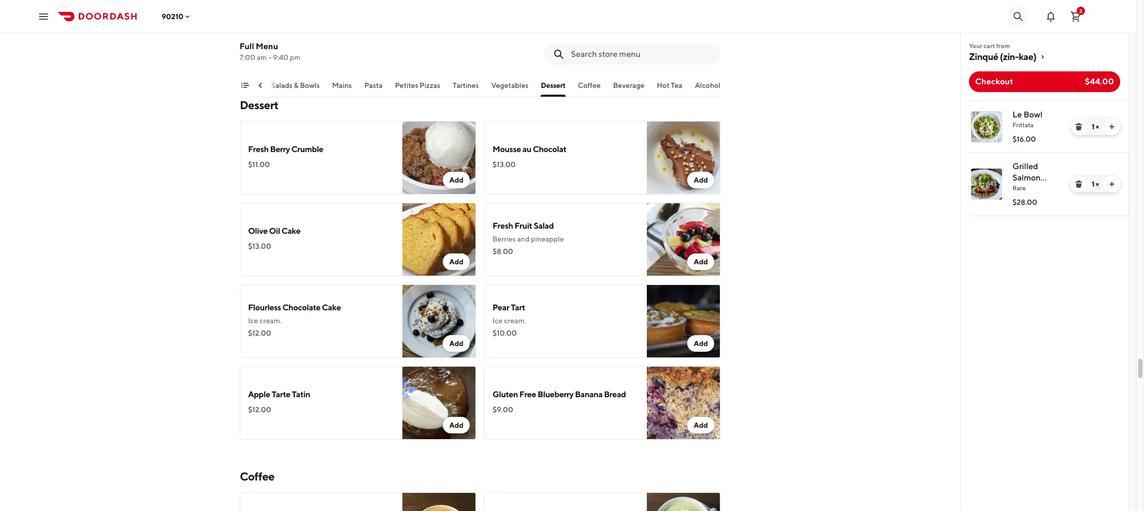 Task type: describe. For each thing, give the bounding box(es) containing it.
petites pizzas button
[[395, 80, 441, 97]]

pasta button
[[365, 80, 383, 97]]

salad
[[534, 221, 554, 231]]

list containing le bowl
[[961, 101, 1129, 217]]

flourless chocolate cake ice cream. $12.00
[[248, 303, 341, 338]]

beverage
[[614, 81, 645, 90]]

mousse
[[493, 145, 521, 154]]

pear tart ice cream. $10.00
[[493, 303, 526, 338]]

olive oil cake image
[[403, 203, 476, 277]]

pm
[[290, 53, 301, 62]]

cream. inside flourless chocolate cake ice cream. $12.00
[[260, 317, 282, 325]]

add button for mousse au chocolat
[[688, 172, 715, 189]]

matcha latte image
[[647, 493, 721, 512]]

flourless
[[248, 303, 281, 313]]

notification bell image
[[1045, 10, 1058, 23]]

apple tarte tatin
[[248, 390, 310, 400]]

add for apple tarte tatin
[[449, 422, 464, 430]]

mains
[[333, 81, 352, 90]]

add for pear tart
[[694, 340, 708, 348]]

$16.00
[[1013, 135, 1036, 144]]

Item Search search field
[[572, 49, 712, 60]]

tart
[[511, 303, 525, 313]]

bowl
[[1024, 110, 1043, 120]]

balsamic vinegar
[[493, 27, 548, 35]]

add button for pear tart
[[688, 336, 715, 352]]

alcohol button
[[695, 80, 721, 97]]

gluten free blueberry banana bread image
[[647, 367, 721, 440]]

frittata
[[1013, 121, 1034, 129]]

ice inside flourless chocolate cake ice cream. $12.00
[[248, 317, 258, 325]]

plate
[[1013, 184, 1033, 194]]

hot
[[657, 81, 670, 90]]

salads & bowls
[[271, 81, 320, 90]]

fresh berry crumble
[[248, 145, 323, 154]]

gluten
[[493, 390, 518, 400]]

add button for apple tarte tatin
[[443, 418, 470, 434]]

add for gluten free blueberry banana bread
[[694, 422, 708, 430]]

tarte
[[272, 390, 290, 400]]

le bowl image
[[972, 111, 1003, 142]]

$10.00
[[493, 330, 517, 338]]

mains button
[[333, 80, 352, 97]]

vinegar for balsamic vinegar
[[524, 27, 548, 35]]

add one to cart image
[[1108, 180, 1117, 189]]

90210
[[162, 12, 184, 20]]

full menu 7:00 am - 9:40 pm
[[240, 41, 301, 62]]

chocolat
[[533, 145, 567, 154]]

(zin-
[[1000, 51, 1019, 62]]

add for fresh berry crumble
[[449, 176, 464, 184]]

$28.00
[[1013, 198, 1038, 207]]

open menu image
[[37, 10, 50, 23]]

hot tea
[[657, 81, 683, 90]]

from
[[997, 42, 1010, 50]]

(gf)
[[1034, 184, 1052, 194]]

cake for olive oil cake
[[282, 226, 301, 236]]

2 $12.00 from the top
[[248, 406, 271, 415]]

tea
[[671, 81, 683, 90]]

fresh fruit salad berries and pineapple $8.00
[[493, 221, 564, 256]]

pineapple
[[531, 235, 564, 244]]

-
[[269, 53, 272, 62]]

salmon
[[1013, 173, 1041, 183]]

add for flourless chocolate cake
[[449, 340, 464, 348]]

fresh for fresh berry crumble
[[248, 145, 269, 154]]

remove item from cart image for grilled salmon plate (gf)
[[1075, 180, 1083, 189]]

fresh fruit salad image
[[647, 203, 721, 277]]

checkout
[[976, 77, 1014, 87]]

mousse au chocolat
[[493, 145, 567, 154]]

oil
[[269, 226, 280, 236]]

grilled
[[1013, 162, 1039, 172]]

le
[[1013, 110, 1022, 120]]

fruit
[[515, 221, 532, 231]]

cart
[[984, 42, 996, 50]]

0 horizontal spatial coffee
[[240, 470, 275, 484]]

hot tea button
[[657, 80, 683, 97]]

$13.00 inside balsamic vinegar $13.00
[[248, 39, 271, 48]]

alcohol
[[695, 81, 721, 90]]

am
[[257, 53, 267, 62]]

add button for gluten free blueberry banana bread
[[688, 418, 715, 434]]

balsamic
[[493, 27, 522, 35]]

coffee button
[[578, 80, 601, 97]]

and
[[517, 235, 530, 244]]

cake for flourless chocolate cake ice cream. $12.00
[[322, 303, 341, 313]]

gluten free blueberry banana bread
[[493, 390, 626, 400]]

zinqué (zin-kae) link
[[969, 51, 1121, 63]]

2 button
[[1066, 6, 1087, 27]]

1 × for grilled salmon plate (gf)
[[1092, 180, 1100, 189]]

petites
[[395, 81, 419, 90]]

apple tarte tatin image
[[403, 367, 476, 440]]

$44.00
[[1085, 77, 1115, 87]]

2
[[1080, 8, 1083, 14]]

bread
[[604, 390, 626, 400]]

zinqué
[[969, 51, 999, 62]]



Task type: locate. For each thing, give the bounding box(es) containing it.
1 horizontal spatial ice
[[493, 317, 503, 325]]

free
[[520, 390, 536, 400]]

&
[[294, 81, 299, 90]]

coffee
[[578, 81, 601, 90], [240, 470, 275, 484]]

apple
[[248, 390, 270, 400]]

1 1 from the top
[[1092, 123, 1095, 131]]

dessert down scroll menu navigation left image
[[240, 98, 279, 112]]

$13.00 down balsamic
[[248, 39, 271, 48]]

cream. inside "pear tart ice cream. $10.00"
[[504, 317, 526, 325]]

1 vertical spatial ×
[[1096, 180, 1100, 189]]

add button
[[443, 172, 470, 189], [688, 172, 715, 189], [443, 254, 470, 270], [688, 254, 715, 270], [443, 336, 470, 352], [688, 336, 715, 352], [443, 418, 470, 434], [688, 418, 715, 434]]

1 vertical spatial 1 ×
[[1092, 180, 1100, 189]]

1 ice from the left
[[248, 317, 258, 325]]

0 horizontal spatial fresh
[[248, 145, 269, 154]]

1 1 × from the top
[[1092, 123, 1100, 131]]

2 items, open order cart image
[[1070, 10, 1082, 23]]

$12.00
[[248, 330, 271, 338], [248, 406, 271, 415]]

olive oil cake
[[248, 226, 301, 236]]

salads
[[271, 81, 293, 90]]

1 vertical spatial $12.00
[[248, 406, 271, 415]]

2 remove item from cart image from the top
[[1075, 180, 1083, 189]]

1 vertical spatial remove item from cart image
[[1075, 180, 1083, 189]]

au
[[523, 145, 532, 154]]

vinegar right balsamic
[[524, 27, 548, 35]]

fresh for fresh fruit salad berries and pineapple $8.00
[[493, 221, 513, 231]]

list
[[961, 101, 1129, 217]]

× for grilled salmon plate (gf)
[[1096, 180, 1100, 189]]

fresh
[[248, 145, 269, 154], [493, 221, 513, 231]]

balsamic
[[248, 27, 277, 35]]

cake right oil
[[282, 226, 301, 236]]

scroll menu navigation left image
[[256, 81, 265, 90]]

9:40
[[273, 53, 289, 62]]

× left add one to cart image
[[1096, 180, 1100, 189]]

× left add one to cart icon
[[1096, 123, 1100, 131]]

0 vertical spatial $12.00
[[248, 330, 271, 338]]

1
[[1092, 123, 1095, 131], [1092, 180, 1095, 189]]

dessert left coffee button
[[541, 81, 566, 90]]

petites pizzas
[[395, 81, 441, 90]]

0 horizontal spatial dessert
[[240, 98, 279, 112]]

vinegar for balsamic vinegar $13.00
[[279, 27, 303, 35]]

fresh inside the fresh fruit salad berries and pineapple $8.00
[[493, 221, 513, 231]]

cake
[[282, 226, 301, 236], [322, 303, 341, 313]]

dessert
[[541, 81, 566, 90], [240, 98, 279, 112]]

1 vertical spatial fresh
[[493, 221, 513, 231]]

2 vertical spatial $13.00
[[248, 243, 271, 251]]

0 horizontal spatial vinegar
[[279, 27, 303, 35]]

$12.00 down flourless
[[248, 330, 271, 338]]

add button for fresh fruit salad
[[688, 254, 715, 270]]

0 vertical spatial coffee
[[578, 81, 601, 90]]

remove item from cart image for le bowl
[[1075, 123, 1083, 131]]

vegetables button
[[492, 80, 529, 97]]

your
[[969, 42, 983, 50]]

ice down pear
[[493, 317, 503, 325]]

golden weiser potatoes image
[[403, 0, 476, 68]]

0 horizontal spatial cake
[[282, 226, 301, 236]]

remove item from cart image left add one to cart icon
[[1075, 123, 1083, 131]]

bowls
[[300, 81, 320, 90]]

1 × from the top
[[1096, 123, 1100, 131]]

remove item from cart image left add one to cart image
[[1075, 180, 1083, 189]]

cake right the chocolate
[[322, 303, 341, 313]]

× for le bowl
[[1096, 123, 1100, 131]]

rare
[[1013, 184, 1026, 192]]

1 horizontal spatial dessert
[[541, 81, 566, 90]]

2 cream. from the left
[[504, 317, 526, 325]]

0 vertical spatial cake
[[282, 226, 301, 236]]

0 vertical spatial remove item from cart image
[[1075, 123, 1083, 131]]

1 vinegar from the left
[[279, 27, 303, 35]]

1 cream. from the left
[[260, 317, 282, 325]]

$12.00 inside flourless chocolate cake ice cream. $12.00
[[248, 330, 271, 338]]

add button for olive oil cake
[[443, 254, 470, 270]]

pizzas
[[420, 81, 441, 90]]

mousse au chocolat image
[[647, 121, 721, 195]]

7:00
[[240, 53, 256, 62]]

0 vertical spatial 1
[[1092, 123, 1095, 131]]

balsamic vinegar $13.00
[[248, 27, 303, 48]]

90210 button
[[162, 12, 192, 20]]

salads & bowls button
[[271, 80, 320, 97]]

cake inside flourless chocolate cake ice cream. $12.00
[[322, 303, 341, 313]]

0 vertical spatial fresh
[[248, 145, 269, 154]]

1 horizontal spatial cake
[[322, 303, 341, 313]]

grilled salmon plate (gf) image
[[972, 169, 1003, 200]]

crumble
[[291, 145, 323, 154]]

cream. down flourless
[[260, 317, 282, 325]]

1 vertical spatial coffee
[[240, 470, 275, 484]]

add button for flourless chocolate cake
[[443, 336, 470, 352]]

1 vertical spatial 1
[[1092, 180, 1095, 189]]

add
[[449, 176, 464, 184], [694, 176, 708, 184], [449, 258, 464, 266], [694, 258, 708, 266], [449, 340, 464, 348], [694, 340, 708, 348], [449, 422, 464, 430], [694, 422, 708, 430]]

1 for grilled salmon plate (gf)
[[1092, 180, 1095, 189]]

1 horizontal spatial cream.
[[504, 317, 526, 325]]

1 horizontal spatial fresh
[[493, 221, 513, 231]]

ice inside "pear tart ice cream. $10.00"
[[493, 317, 503, 325]]

vinegar inside balsamic vinegar $13.00
[[279, 27, 303, 35]]

1 ×
[[1092, 123, 1100, 131], [1092, 180, 1100, 189]]

2 1 from the top
[[1092, 180, 1095, 189]]

1 $12.00 from the top
[[248, 330, 271, 338]]

kae)
[[1019, 51, 1037, 62]]

grilled salmon plate (gf)
[[1013, 162, 1052, 194]]

$13.00 down olive
[[248, 243, 271, 251]]

1 × left add one to cart icon
[[1092, 123, 1100, 131]]

berries
[[493, 235, 516, 244]]

1 left add one to cart image
[[1092, 180, 1095, 189]]

ice down flourless
[[248, 317, 258, 325]]

1 vertical spatial $13.00
[[493, 161, 516, 169]]

0 vertical spatial ×
[[1096, 123, 1100, 131]]

vegetables
[[492, 81, 529, 90]]

add one to cart image
[[1108, 123, 1117, 131]]

1 vertical spatial dessert
[[240, 98, 279, 112]]

fresh berry crumble image
[[403, 121, 476, 195]]

$11.00
[[248, 161, 270, 169]]

remove item from cart image
[[1075, 123, 1083, 131], [1075, 180, 1083, 189]]

tartines button
[[453, 80, 479, 97]]

$12.00 down 'apple'
[[248, 406, 271, 415]]

tatin
[[292, 390, 310, 400]]

le bowl frittata
[[1013, 110, 1043, 129]]

full
[[240, 41, 254, 51]]

banana
[[575, 390, 603, 400]]

olive
[[248, 226, 268, 236]]

cream. down tart
[[504, 317, 526, 325]]

1 horizontal spatial vinegar
[[524, 27, 548, 35]]

$9.00
[[493, 406, 513, 415]]

latte image
[[403, 493, 476, 512]]

menu
[[256, 41, 279, 51]]

$8.00
[[493, 248, 513, 256]]

ice
[[248, 317, 258, 325], [493, 317, 503, 325]]

1 horizontal spatial coffee
[[578, 81, 601, 90]]

chocolate
[[283, 303, 321, 313]]

$13.00 for mousse au chocolat
[[493, 161, 516, 169]]

add for olive oil cake
[[449, 258, 464, 266]]

2 vinegar from the left
[[524, 27, 548, 35]]

1 left add one to cart icon
[[1092, 123, 1095, 131]]

$13.00 for olive oil cake
[[248, 243, 271, 251]]

pear
[[493, 303, 510, 313]]

beverage button
[[614, 80, 645, 97]]

2 ice from the left
[[493, 317, 503, 325]]

pasta
[[365, 81, 383, 90]]

tartines
[[453, 81, 479, 90]]

0 horizontal spatial ice
[[248, 317, 258, 325]]

0 horizontal spatial cream.
[[260, 317, 282, 325]]

flourless chocolate cake image
[[403, 285, 476, 359]]

fresh up berries
[[493, 221, 513, 231]]

pear tart image
[[647, 285, 721, 359]]

0 vertical spatial dessert
[[541, 81, 566, 90]]

add for fresh fruit salad
[[694, 258, 708, 266]]

$13.00
[[248, 39, 271, 48], [493, 161, 516, 169], [248, 243, 271, 251]]

0 vertical spatial 1 ×
[[1092, 123, 1100, 131]]

0 vertical spatial $13.00
[[248, 39, 271, 48]]

1 remove item from cart image from the top
[[1075, 123, 1083, 131]]

show menu categories image
[[241, 81, 249, 90]]

fresh up $11.00
[[248, 145, 269, 154]]

2 × from the top
[[1096, 180, 1100, 189]]

add for mousse au chocolat
[[694, 176, 708, 184]]

1 × left add one to cart image
[[1092, 180, 1100, 189]]

berry
[[270, 145, 290, 154]]

add button for fresh berry crumble
[[443, 172, 470, 189]]

1 for le bowl
[[1092, 123, 1095, 131]]

cream.
[[260, 317, 282, 325], [504, 317, 526, 325]]

your cart from
[[969, 42, 1010, 50]]

1 vertical spatial cake
[[322, 303, 341, 313]]

$13.00 down mousse
[[493, 161, 516, 169]]

blueberry
[[538, 390, 574, 400]]

vinegar up pm
[[279, 27, 303, 35]]

2 1 × from the top
[[1092, 180, 1100, 189]]

1 × for le bowl
[[1092, 123, 1100, 131]]

zinqué (zin-kae)
[[969, 51, 1037, 62]]



Task type: vqa. For each thing, say whether or not it's contained in the screenshot.
Pickup corresponding to Pickup button to the bottom
no



